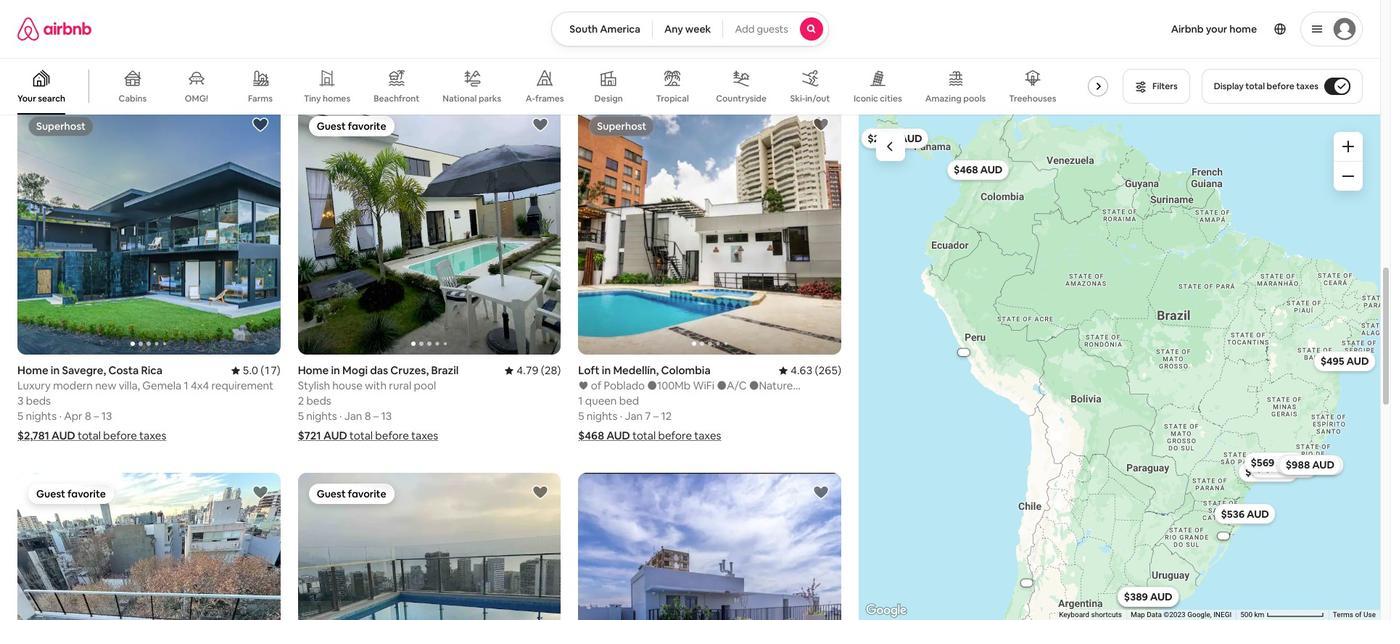 Task type: describe. For each thing, give the bounding box(es) containing it.
nights inside home in savegre, costa rica luxury modern new villa,  gemela 1 4x4 requirement 3 beds 5 nights · apr 8 – 13 $2,781 aud total before taxes
[[26, 409, 57, 423]]

pools
[[963, 93, 986, 104]]

display total before taxes
[[1214, 81, 1319, 92]]

4x4
[[191, 379, 209, 392]]

$270 aud for $270 aud total before taxes
[[298, 61, 349, 74]]

7 inside the charming ringing for or sea on praia do pontal · ocean and bay views 5 nights · jan 2 – 7 $1,353 aud total before taxes
[[661, 41, 667, 55]]

500 km button
[[1236, 610, 1329, 620]]

filters
[[1153, 81, 1178, 92]]

$1,353 aud inside the charming ringing for or sea on praia do pontal · ocean and bay views 5 nights · jan 2 – 7 $1,353 aud total before taxes
[[578, 61, 637, 74]]

apr
[[64, 409, 82, 423]]

2 inside the charming ringing for or sea on praia do pontal · ocean and bay views 5 nights · jan 2 – 7 $1,353 aud total before taxes
[[645, 41, 651, 55]]

beachfront
[[374, 93, 419, 104]]

none search field containing south america
[[551, 12, 829, 46]]

beds inside home in mogi das cruzes, brazil stylish house with rural pool 2 beds 5 nights · jan 8 – 13 $721 aud total before taxes
[[306, 394, 331, 408]]

taxes inside sea front house with pool! boat slip · sea and bay views 5 nights $969 aud $536 aud total before taxes
[[187, 61, 214, 74]]

13 inside home in savegre, costa rica luxury modern new villa,  gemela 1 4x4 requirement 3 beds 5 nights · apr 8 – 13 $2,781 aud total before taxes
[[101, 409, 112, 423]]

add guests
[[735, 22, 788, 36]]

1 vertical spatial sea
[[67, 26, 85, 40]]

national
[[443, 93, 477, 104]]

profile element
[[846, 0, 1363, 58]]

rica
[[141, 363, 163, 377]]

with inside home in mogi das cruzes, brazil stylish house with rural pool 2 beds 5 nights · jan 8 – 13 $721 aud total before taxes
[[365, 379, 387, 392]]

sea
[[697, 11, 714, 24]]

your
[[1206, 22, 1227, 36]]

total inside sea front house with pool! boat slip · sea and bay views 5 nights $969 aud $536 aud total before taxes
[[125, 61, 148, 74]]

$468 aud inside button
[[953, 163, 1002, 176]]

2 add to wishlist: condo in palermo, argentina image from the left
[[812, 484, 830, 501]]

terms of use
[[1333, 611, 1376, 619]]

and inside sea front house with pool! boat slip · sea and bay views 5 nights $969 aud $536 aud total before taxes
[[88, 26, 106, 40]]

$389 aud
[[1124, 590, 1172, 603]]

4.9 out of 5 average rating,  159 reviews image
[[505, 0, 561, 9]]

medellín,
[[613, 363, 659, 377]]

$536 aud inside 'button'
[[1221, 507, 1269, 520]]

front
[[38, 11, 63, 24]]

add
[[735, 22, 755, 36]]

any week
[[664, 22, 711, 36]]

use
[[1364, 611, 1376, 619]]

©2023
[[1164, 611, 1186, 619]]

taxes inside home in savegre, costa rica luxury modern new villa,  gemela 1 4x4 requirement 3 beds 5 nights · apr 8 – 13 $2,781 aud total before taxes
[[139, 429, 166, 443]]

· inside sea front house with pool! boat slip · sea and bay views 5 nights $969 aud $536 aud total before taxes
[[62, 26, 65, 40]]

$495 aud
[[1320, 354, 1369, 368]]

keyboard shortcuts button
[[1059, 610, 1122, 620]]

$569 aud
[[1250, 456, 1299, 469]]

bay inside sea front house with pool! boat slip · sea and bay views 5 nights $969 aud $536 aud total before taxes
[[109, 26, 127, 40]]

pontal
[[638, 26, 669, 40]]

keyboard
[[1059, 611, 1089, 619]]

$1,468 aud
[[1212, 533, 1234, 538]]

savegre,
[[62, 363, 106, 377]]

$1,353 aud button
[[1249, 457, 1317, 478]]

home for home in mogi das cruzes, brazil stylish house with rural pool 2 beds 5 nights · jan 8 – 13 $721 aud total before taxes
[[298, 363, 329, 377]]

with inside sea front house with pool! boat slip · sea and bay views 5 nights $969 aud $536 aud total before taxes
[[98, 11, 120, 24]]

13 inside home in mogi das cruzes, brazil stylish house with rural pool 2 beds 5 nights · jan 8 – 13 $721 aud total before taxes
[[381, 409, 392, 423]]

$536 aud button
[[1214, 503, 1275, 524]]

$270 aud for $270 aud
[[1124, 590, 1172, 603]]

google,
[[1187, 611, 1212, 619]]

add to wishlist: home in mogi das cruzes, brazil image
[[532, 116, 549, 133]]

terms of use link
[[1333, 611, 1376, 619]]

data
[[1147, 611, 1162, 619]]

1 queen bed 5 nights · jan 7 – 12 $468 aud total before taxes
[[578, 394, 721, 443]]

jan inside the charming ringing for or sea on praia do pontal · ocean and bay views 5 nights · jan 2 – 7 $1,353 aud total before taxes
[[625, 41, 643, 55]]

5 inside the charming ringing for or sea on praia do pontal · ocean and bay views 5 nights · jan 2 – 7 $1,353 aud total before taxes
[[578, 41, 584, 55]]

of
[[1355, 611, 1362, 619]]

airbnb your home
[[1171, 22, 1257, 36]]

add guests button
[[723, 12, 829, 46]]

5 inside 1 queen bed 5 nights · jan 7 – 12 $468 aud total before taxes
[[578, 409, 584, 423]]

a-frames
[[526, 93, 564, 104]]

views inside the charming ringing for or sea on praia do pontal · ocean and bay views 5 nights · jan 2 – 7 $1,353 aud total before taxes
[[754, 26, 782, 40]]

(17)
[[260, 363, 280, 377]]

and inside the charming ringing for or sea on praia do pontal · ocean and bay views 5 nights · jan 2 – 7 $1,353 aud total before taxes
[[712, 26, 731, 40]]

$721 aud inside home in mogi das cruzes, brazil stylish house with rural pool 2 beds 5 nights · jan 8 – 13 $721 aud total before taxes
[[298, 429, 347, 443]]

guests
[[757, 22, 788, 36]]

shortcuts
[[1091, 611, 1122, 619]]

$354 aud button
[[1012, 573, 1041, 593]]

$495 aud button
[[1314, 351, 1375, 371]]

countryside
[[716, 93, 767, 104]]

1 inside home in savegre, costa rica luxury modern new villa,  gemela 1 4x4 requirement 3 beds 5 nights · apr 8 – 13 $2,781 aud total before taxes
[[184, 379, 188, 392]]

· inside 1 queen bed 5 nights · jan 7 – 12 $468 aud total before taxes
[[620, 409, 622, 423]]

500
[[1240, 611, 1253, 619]]

bay inside the charming ringing for or sea on praia do pontal · ocean and bay views 5 nights · jan 2 – 7 $1,353 aud total before taxes
[[733, 26, 751, 40]]

amazing pools
[[925, 93, 986, 104]]

4.63 out of 5 average rating,  265 reviews image
[[779, 363, 841, 377]]

4.63
[[791, 363, 813, 377]]

your
[[17, 93, 36, 104]]

jan inside home in mogi das cruzes, brazil stylish house with rural pool 2 beds 5 nights · jan 8 – 13 $721 aud total before taxes
[[344, 409, 362, 423]]

bed
[[619, 394, 639, 408]]

week
[[685, 22, 711, 36]]

4.96 out of 5 average rating,  118 reviews image
[[779, 0, 841, 9]]

4.63 (265)
[[791, 363, 841, 377]]

$229 aud
[[1124, 590, 1172, 603]]

ringing
[[630, 11, 665, 24]]

$569 aud button
[[1244, 452, 1305, 472]]

house inside sea front house with pool! boat slip · sea and bay views 5 nights $969 aud $536 aud total before taxes
[[65, 11, 96, 24]]

praia
[[596, 26, 620, 40]]

(265)
[[815, 363, 841, 377]]

iconic cities
[[854, 93, 902, 104]]

south
[[570, 22, 598, 36]]

– inside home in savegre, costa rica luxury modern new villa,  gemela 1 4x4 requirement 3 beds 5 nights · apr 8 – 13 $2,781 aud total before taxes
[[94, 409, 99, 423]]

slip
[[43, 26, 60, 40]]

5.0 out of 5 average rating,  17 reviews image
[[231, 363, 280, 377]]

$536 aud inside sea front house with pool! boat slip · sea and bay views 5 nights $969 aud $536 aud total before taxes
[[72, 61, 123, 74]]

12
[[661, 409, 672, 423]]

total up beachfront
[[351, 61, 375, 74]]

– inside 1 queen bed 5 nights · jan 7 – 12 $468 aud total before taxes
[[653, 409, 659, 423]]

5 inside sea front house with pool! boat slip · sea and bay views 5 nights $969 aud $536 aud total before taxes
[[17, 41, 23, 55]]

3 in from the left
[[602, 363, 611, 377]]

– inside home in mogi das cruzes, brazil stylish house with rural pool 2 beds 5 nights · jan 8 – 13 $721 aud total before taxes
[[373, 409, 379, 423]]

nights inside sea front house with pool! boat slip · sea and bay views 5 nights $969 aud $536 aud total before taxes
[[26, 41, 57, 55]]

$969 aud
[[17, 61, 69, 74]]

frames
[[535, 93, 564, 104]]

charming
[[578, 11, 628, 24]]

$721 aud button
[[1238, 461, 1298, 482]]

add to wishlist: home in savegre, costa rica image
[[251, 116, 269, 133]]

google map
showing 20 stays. region
[[859, 115, 1380, 620]]

$468 aud inside 1 queen bed 5 nights · jan 7 – 12 $468 aud total before taxes
[[578, 429, 630, 443]]

$1,468 aud button
[[1209, 526, 1238, 546]]

national parks
[[443, 93, 501, 104]]

1 inside 1 queen bed 5 nights · jan 7 – 12 $468 aud total before taxes
[[578, 394, 583, 408]]

tiny
[[304, 93, 321, 104]]



Task type: locate. For each thing, give the bounding box(es) containing it.
home up luxury
[[17, 363, 48, 377]]

$468 aud button
[[947, 160, 1009, 180]]

2 inside home in mogi das cruzes, brazil stylish house with rural pool 2 beds 5 nights · jan 8 – 13 $721 aud total before taxes
[[298, 394, 304, 408]]

1 horizontal spatial in
[[331, 363, 340, 377]]

bay left guests at the right top
[[733, 26, 751, 40]]

$2,781 aud
[[867, 132, 922, 145], [17, 429, 75, 443]]

total up cabins
[[125, 61, 148, 74]]

total down apr
[[78, 429, 101, 443]]

nights down praia
[[587, 41, 618, 55]]

$270 aud button
[[1117, 586, 1178, 607]]

house inside home in mogi das cruzes, brazil stylish house with rural pool 2 beds 5 nights · jan 8 – 13 $721 aud total before taxes
[[332, 379, 363, 392]]

total inside 1 queen bed 5 nights · jan 7 – 12 $468 aud total before taxes
[[633, 429, 656, 443]]

in/out
[[805, 93, 830, 104]]

stylish
[[298, 379, 330, 392]]

0 horizontal spatial 8
[[85, 409, 91, 423]]

any week button
[[652, 12, 723, 46]]

zoom out image
[[1343, 170, 1354, 182]]

5 down "loft"
[[578, 409, 584, 423]]

1 horizontal spatial 8
[[365, 409, 371, 423]]

beds down stylish
[[306, 394, 331, 408]]

rural
[[389, 379, 411, 392]]

before inside the charming ringing for or sea on praia do pontal · ocean and bay views 5 nights · jan 2 – 7 $1,353 aud total before taxes
[[665, 61, 698, 74]]

before inside home in mogi das cruzes, brazil stylish house with rural pool 2 beds 5 nights · jan 8 – 13 $721 aud total before taxes
[[375, 429, 409, 443]]

nights down luxury
[[26, 409, 57, 423]]

and down sea
[[712, 26, 731, 40]]

keyboard shortcuts
[[1059, 611, 1122, 619]]

1 horizontal spatial home
[[298, 363, 329, 377]]

0 horizontal spatial 2
[[298, 394, 304, 408]]

in up 'modern'
[[51, 363, 60, 377]]

5.0 (17)
[[243, 363, 280, 377]]

2 horizontal spatial in
[[602, 363, 611, 377]]

0 horizontal spatial $468 aud
[[578, 429, 630, 443]]

charming ringing for or sea on praia do pontal · ocean and bay views 5 nights · jan 2 – 7 $1,353 aud total before taxes
[[578, 11, 782, 74]]

1 horizontal spatial $468 aud
[[953, 163, 1002, 176]]

$988 aud button
[[1279, 455, 1341, 475]]

$1,183 aud button
[[1277, 455, 1343, 475]]

total inside home in mogi das cruzes, brazil stylish house with rural pool 2 beds 5 nights · jan 8 – 13 $721 aud total before taxes
[[349, 429, 373, 443]]

map
[[1131, 611, 1145, 619]]

1 horizontal spatial $2,781 aud
[[867, 132, 922, 145]]

0 vertical spatial 1
[[184, 379, 188, 392]]

jan down mogi
[[344, 409, 362, 423]]

home inside home in mogi das cruzes, brazil stylish house with rural pool 2 beds 5 nights · jan 8 – 13 $721 aud total before taxes
[[298, 363, 329, 377]]

0 vertical spatial $468 aud
[[953, 163, 1002, 176]]

1 vertical spatial 1
[[578, 394, 583, 408]]

home in mogi das cruzes, brazil stylish house with rural pool 2 beds 5 nights · jan 8 – 13 $721 aud total before taxes
[[298, 363, 459, 443]]

$1,353 aud inside button
[[1256, 461, 1311, 474]]

1 horizontal spatial and
[[712, 26, 731, 40]]

nights inside the charming ringing for or sea on praia do pontal · ocean and bay views 5 nights · jan 2 – 7 $1,353 aud total before taxes
[[587, 41, 618, 55]]

and
[[88, 26, 106, 40], [712, 26, 731, 40]]

views down 4.96 out of 5 average rating,  118 reviews image
[[754, 26, 782, 40]]

1 horizontal spatial sea
[[67, 26, 85, 40]]

jan down bed
[[625, 409, 643, 423]]

farms
[[248, 93, 273, 104]]

$270 aud inside button
[[1124, 590, 1172, 603]]

0 horizontal spatial in
[[51, 363, 60, 377]]

1 horizontal spatial 13
[[381, 409, 392, 423]]

$536 aud up cabins
[[72, 61, 123, 74]]

jan inside 1 queen bed 5 nights · jan 7 – 12 $468 aud total before taxes
[[625, 409, 643, 423]]

bay down the 'pool!'
[[109, 26, 127, 40]]

1 vertical spatial $270 aud
[[1124, 590, 1172, 603]]

home inside home in savegre, costa rica luxury modern new villa,  gemela 1 4x4 requirement 3 beds 5 nights · apr 8 – 13 $2,781 aud total before taxes
[[17, 363, 48, 377]]

1 vertical spatial 7
[[645, 409, 651, 423]]

$468 aud down 'queen'
[[578, 429, 630, 443]]

0 horizontal spatial house
[[65, 11, 96, 24]]

1 vertical spatial $2,781 aud
[[17, 429, 75, 443]]

group containing national parks
[[0, 58, 1120, 115]]

5 down 3 at the left bottom of the page
[[17, 409, 23, 423]]

in for stylish
[[331, 363, 340, 377]]

0 horizontal spatial and
[[88, 26, 106, 40]]

1 8 from the left
[[85, 409, 91, 423]]

km
[[1254, 611, 1264, 619]]

omg!
[[185, 93, 208, 104]]

$468 aud down pools
[[953, 163, 1002, 176]]

None search field
[[551, 12, 829, 46]]

$1,183 aud
[[1283, 458, 1337, 471]]

1 and from the left
[[88, 26, 106, 40]]

any
[[664, 22, 683, 36]]

in
[[51, 363, 60, 377], [331, 363, 340, 377], [602, 363, 611, 377]]

1 vertical spatial $721 aud
[[1245, 465, 1291, 478]]

2 in from the left
[[331, 363, 340, 377]]

1 beds from the left
[[26, 394, 51, 408]]

– down pontal
[[654, 41, 659, 55]]

cities
[[880, 93, 902, 104]]

sea up boat
[[17, 11, 36, 24]]

zoom in image
[[1343, 141, 1354, 152]]

taxes inside the charming ringing for or sea on praia do pontal · ocean and bay views 5 nights · jan 2 – 7 $1,353 aud total before taxes
[[701, 61, 728, 74]]

colombia
[[661, 363, 711, 377]]

0 horizontal spatial $2,781 aud
[[17, 429, 75, 443]]

13 down rural
[[381, 409, 392, 423]]

8 down das
[[365, 409, 371, 423]]

home
[[1230, 22, 1257, 36]]

on
[[578, 26, 593, 40]]

gemela
[[142, 379, 181, 392]]

5
[[17, 41, 23, 55], [578, 41, 584, 55], [17, 409, 23, 423], [298, 409, 304, 423], [578, 409, 584, 423]]

add to wishlist: condo in palermo, argentina image
[[251, 484, 269, 501], [812, 484, 830, 501]]

8 inside home in mogi das cruzes, brazil stylish house with rural pool 2 beds 5 nights · jan 8 – 13 $721 aud total before taxes
[[365, 409, 371, 423]]

3
[[17, 394, 24, 408]]

0 vertical spatial $1,353 aud
[[578, 61, 637, 74]]

costa
[[108, 363, 139, 377]]

5 inside home in savegre, costa rica luxury modern new villa,  gemela 1 4x4 requirement 3 beds 5 nights · apr 8 – 13 $2,781 aud total before taxes
[[17, 409, 23, 423]]

with left the 'pool!'
[[98, 11, 120, 24]]

nights inside home in mogi das cruzes, brazil stylish house with rural pool 2 beds 5 nights · jan 8 – 13 $721 aud total before taxes
[[306, 409, 337, 423]]

airbnb your home link
[[1162, 14, 1266, 44]]

2 13 from the left
[[381, 409, 392, 423]]

5 down on on the top left
[[578, 41, 584, 55]]

house
[[65, 11, 96, 24], [332, 379, 363, 392]]

add to wishlist: loft in medellín, colombia image
[[812, 116, 830, 133]]

ocean
[[677, 26, 710, 40]]

mogi
[[342, 363, 368, 377]]

home
[[17, 363, 48, 377], [298, 363, 329, 377]]

cruzes,
[[390, 363, 429, 377]]

1 horizontal spatial $536 aud
[[1221, 507, 1269, 520]]

jan
[[625, 41, 643, 55], [344, 409, 362, 423], [625, 409, 643, 423]]

$721 aud inside button
[[1245, 465, 1291, 478]]

with down das
[[365, 379, 387, 392]]

home up stylish
[[298, 363, 329, 377]]

brazil
[[431, 363, 459, 377]]

jan down do
[[625, 41, 643, 55]]

1 bay from the left
[[109, 26, 127, 40]]

nights down stylish
[[306, 409, 337, 423]]

7 inside 1 queen bed 5 nights · jan 7 – 12 $468 aud total before taxes
[[645, 409, 651, 423]]

luxury
[[17, 379, 51, 392]]

7 left 12
[[645, 409, 651, 423]]

0 vertical spatial house
[[65, 11, 96, 24]]

views
[[129, 26, 157, 40], [754, 26, 782, 40]]

0 horizontal spatial $721 aud
[[298, 429, 347, 443]]

beds
[[26, 394, 51, 408], [306, 394, 331, 408]]

$2,781 aud inside home in savegre, costa rica luxury modern new villa,  gemela 1 4x4 requirement 3 beds 5 nights · apr 8 – 13 $2,781 aud total before taxes
[[17, 429, 75, 443]]

in right "loft"
[[602, 363, 611, 377]]

0 vertical spatial 7
[[661, 41, 667, 55]]

taxes inside 1 queen bed 5 nights · jan 7 – 12 $468 aud total before taxes
[[694, 429, 721, 443]]

and right the 'slip'
[[88, 26, 106, 40]]

$721 aud
[[298, 429, 347, 443], [1245, 465, 1291, 478]]

total right display
[[1246, 81, 1265, 92]]

0 vertical spatial 2
[[645, 41, 651, 55]]

0 horizontal spatial views
[[129, 26, 157, 40]]

homes
[[323, 93, 350, 104]]

1 horizontal spatial 7
[[661, 41, 667, 55]]

inegi
[[1214, 611, 1232, 619]]

– down das
[[373, 409, 379, 423]]

terms
[[1333, 611, 1353, 619]]

– left 12
[[653, 409, 659, 423]]

total down bed
[[633, 429, 656, 443]]

$2,781 aud down 'cities'
[[867, 132, 922, 145]]

0 horizontal spatial sea
[[17, 11, 36, 24]]

5 inside home in mogi das cruzes, brazil stylish house with rural pool 2 beds 5 nights · jan 8 – 13 $721 aud total before taxes
[[298, 409, 304, 423]]

sea right the 'slip'
[[67, 26, 85, 40]]

2 down pontal
[[645, 41, 651, 55]]

nights inside 1 queen bed 5 nights · jan 7 – 12 $468 aud total before taxes
[[587, 409, 618, 423]]

0 horizontal spatial $270 aud
[[298, 61, 349, 74]]

· inside home in savegre, costa rica luxury modern new villa,  gemela 1 4x4 requirement 3 beds 5 nights · apr 8 – 13 $2,781 aud total before taxes
[[59, 409, 62, 423]]

sea front house with pool! boat slip · sea and bay views 5 nights $969 aud $536 aud total before taxes
[[17, 11, 214, 74]]

5 down boat
[[17, 41, 23, 55]]

1 horizontal spatial $721 aud
[[1245, 465, 1291, 478]]

do
[[622, 26, 636, 40]]

loft in medellín, colombia
[[578, 363, 711, 377]]

1 left 4x4
[[184, 379, 188, 392]]

– right apr
[[94, 409, 99, 423]]

before inside 1 queen bed 5 nights · jan 7 – 12 $468 aud total before taxes
[[658, 429, 692, 443]]

8 inside home in savegre, costa rica luxury modern new villa,  gemela 1 4x4 requirement 3 beds 5 nights · apr 8 – 13 $2,781 aud total before taxes
[[85, 409, 91, 423]]

beds inside home in savegre, costa rica luxury modern new villa,  gemela 1 4x4 requirement 3 beds 5 nights · apr 8 – 13 $2,781 aud total before taxes
[[26, 394, 51, 408]]

1 add to wishlist: condo in palermo, argentina image from the left
[[251, 484, 269, 501]]

1 vertical spatial $1,353 aud
[[1256, 461, 1311, 474]]

before inside home in savegre, costa rica luxury modern new villa,  gemela 1 4x4 requirement 3 beds 5 nights · apr 8 – 13 $2,781 aud total before taxes
[[103, 429, 137, 443]]

a-
[[526, 93, 535, 104]]

taxes inside home in mogi das cruzes, brazil stylish house with rural pool 2 beds 5 nights · jan 8 – 13 $721 aud total before taxes
[[411, 429, 438, 443]]

total down mogi
[[349, 429, 373, 443]]

ski-
[[790, 93, 805, 104]]

13 down new
[[101, 409, 112, 423]]

1 views from the left
[[129, 26, 157, 40]]

0 vertical spatial $270 aud
[[298, 61, 349, 74]]

1 horizontal spatial 1
[[578, 394, 583, 408]]

$2,781 aud button
[[861, 128, 928, 148]]

views down the 'pool!'
[[129, 26, 157, 40]]

0 vertical spatial $2,781 aud
[[867, 132, 922, 145]]

das
[[370, 363, 388, 377]]

$2,781 aud inside $2,781 aud button
[[867, 132, 922, 145]]

1 13 from the left
[[101, 409, 112, 423]]

in for modern
[[51, 363, 60, 377]]

8
[[85, 409, 91, 423], [365, 409, 371, 423]]

1 horizontal spatial beds
[[306, 394, 331, 408]]

0 vertical spatial $721 aud
[[298, 429, 347, 443]]

– inside the charming ringing for or sea on praia do pontal · ocean and bay views 5 nights · jan 2 – 7 $1,353 aud total before taxes
[[654, 41, 659, 55]]

iconic
[[854, 93, 878, 104]]

in left mogi
[[331, 363, 340, 377]]

1 vertical spatial house
[[332, 379, 363, 392]]

(28)
[[541, 363, 561, 377]]

0 horizontal spatial bay
[[109, 26, 127, 40]]

loft
[[578, 363, 600, 377]]

$354 aud
[[1017, 580, 1036, 585]]

0 horizontal spatial 1
[[184, 379, 188, 392]]

beds down luxury
[[26, 394, 51, 408]]

2 8 from the left
[[365, 409, 371, 423]]

1 vertical spatial with
[[365, 379, 387, 392]]

0 horizontal spatial $1,353 aud
[[578, 61, 637, 74]]

1 in from the left
[[51, 363, 60, 377]]

2 views from the left
[[754, 26, 782, 40]]

1 horizontal spatial $270 aud
[[1124, 590, 1172, 603]]

0 vertical spatial $536 aud
[[72, 61, 123, 74]]

0 horizontal spatial $536 aud
[[72, 61, 123, 74]]

1 horizontal spatial views
[[754, 26, 782, 40]]

airbnb
[[1171, 22, 1204, 36]]

in inside home in savegre, costa rica luxury modern new villa,  gemela 1 4x4 requirement 3 beds 5 nights · apr 8 – 13 $2,781 aud total before taxes
[[51, 363, 60, 377]]

4.79
[[517, 363, 539, 377]]

in inside home in mogi das cruzes, brazil stylish house with rural pool 2 beds 5 nights · jan 8 – 13 $721 aud total before taxes
[[331, 363, 340, 377]]

1 vertical spatial $468 aud
[[578, 429, 630, 443]]

nights down 'queen'
[[587, 409, 618, 423]]

0 horizontal spatial add to wishlist: condo in palermo, argentina image
[[251, 484, 269, 501]]

treehouses
[[1009, 93, 1056, 104]]

requirement
[[211, 379, 274, 392]]

home for home in savegre, costa rica luxury modern new villa,  gemela 1 4x4 requirement 3 beds 5 nights · apr 8 – 13 $2,781 aud total before taxes
[[17, 363, 48, 377]]

2 and from the left
[[712, 26, 731, 40]]

add to wishlist: apartment in  barranco, peru image
[[532, 484, 549, 501]]

1 vertical spatial $536 aud
[[1221, 507, 1269, 520]]

2 down stylish
[[298, 394, 304, 408]]

0 horizontal spatial home
[[17, 363, 48, 377]]

before inside sea front house with pool! boat slip · sea and bay views 5 nights $969 aud $536 aud total before taxes
[[151, 61, 184, 74]]

house down mogi
[[332, 379, 363, 392]]

before
[[151, 61, 184, 74], [377, 61, 411, 74], [665, 61, 698, 74], [1267, 81, 1294, 92], [103, 429, 137, 443], [375, 429, 409, 443], [658, 429, 692, 443]]

1 left 'queen'
[[578, 394, 583, 408]]

with
[[98, 11, 120, 24], [365, 379, 387, 392]]

0 horizontal spatial beds
[[26, 394, 51, 408]]

· inside home in mogi das cruzes, brazil stylish house with rural pool 2 beds 5 nights · jan 8 – 13 $721 aud total before taxes
[[339, 409, 342, 423]]

1 horizontal spatial with
[[365, 379, 387, 392]]

total down pontal
[[639, 61, 662, 74]]

0 horizontal spatial with
[[98, 11, 120, 24]]

2 beds from the left
[[306, 394, 331, 408]]

1 horizontal spatial bay
[[733, 26, 751, 40]]

cabins
[[119, 93, 147, 104]]

1 horizontal spatial 2
[[645, 41, 651, 55]]

$270 aud
[[298, 61, 349, 74], [1124, 590, 1172, 603]]

tropical
[[656, 93, 689, 104]]

1 vertical spatial 2
[[298, 394, 304, 408]]

13
[[101, 409, 112, 423], [381, 409, 392, 423]]

$536 aud up $1,468 aud
[[1221, 507, 1269, 520]]

group
[[0, 58, 1120, 115], [17, 105, 280, 355], [298, 105, 561, 355], [578, 105, 841, 355], [17, 473, 280, 620], [298, 473, 561, 620], [578, 473, 841, 620]]

$988 aud
[[1285, 458, 1334, 471]]

1 horizontal spatial $1,353 aud
[[1256, 461, 1311, 474]]

house right front
[[65, 11, 96, 24]]

1 horizontal spatial house
[[332, 379, 363, 392]]

google image
[[862, 601, 910, 620]]

2 bay from the left
[[733, 26, 751, 40]]

4.79 out of 5 average rating,  28 reviews image
[[505, 363, 561, 377]]

1 horizontal spatial add to wishlist: condo in palermo, argentina image
[[812, 484, 830, 501]]

0 horizontal spatial 13
[[101, 409, 112, 423]]

total inside the charming ringing for or sea on praia do pontal · ocean and bay views 5 nights · jan 2 – 7 $1,353 aud total before taxes
[[639, 61, 662, 74]]

total inside home in savegre, costa rica luxury modern new villa,  gemela 1 4x4 requirement 3 beds 5 nights · apr 8 – 13 $2,781 aud total before taxes
[[78, 429, 101, 443]]

1 home from the left
[[17, 363, 48, 377]]

8 right apr
[[85, 409, 91, 423]]

nights down the 'slip'
[[26, 41, 57, 55]]

south america
[[570, 22, 640, 36]]

views inside sea front house with pool! boat slip · sea and bay views 5 nights $969 aud $536 aud total before taxes
[[129, 26, 157, 40]]

south america button
[[551, 12, 653, 46]]

$389 aud button
[[1117, 587, 1179, 607]]

$1,353 aud
[[578, 61, 637, 74], [1256, 461, 1311, 474]]

0 vertical spatial sea
[[17, 11, 36, 24]]

$2,781 aud down apr
[[17, 429, 75, 443]]

5 down stylish
[[298, 409, 304, 423]]

0 vertical spatial with
[[98, 11, 120, 24]]

ski-in/out
[[790, 93, 830, 104]]

2 home from the left
[[298, 363, 329, 377]]

7 down pontal
[[661, 41, 667, 55]]

0 horizontal spatial 7
[[645, 409, 651, 423]]



Task type: vqa. For each thing, say whether or not it's contained in the screenshot.
The location you searched icon
no



